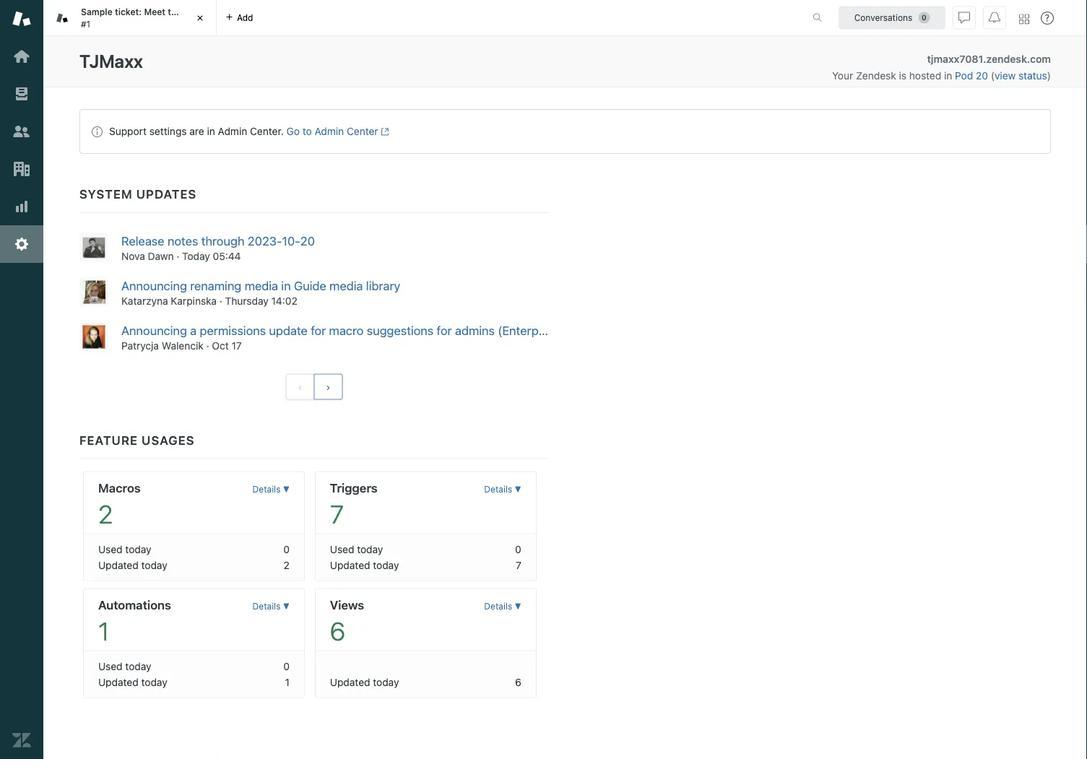 Task type: describe. For each thing, give the bounding box(es) containing it.
used today for 2
[[98, 544, 152, 555]]

notifications image
[[990, 12, 1001, 23]]

are
[[190, 125, 204, 137]]

updated today for 7
[[330, 559, 399, 571]]

updated today for 2
[[98, 559, 167, 571]]

› button
[[314, 374, 343, 400]]

feature usages
[[80, 433, 195, 447]]

zendesk support image
[[12, 9, 31, 28]]

triggers
[[330, 481, 378, 495]]

go to admin center
[[287, 125, 379, 137]]

view status link
[[995, 70, 1048, 82]]

updated for 7
[[330, 559, 371, 571]]

0 for 2
[[284, 544, 290, 555]]

hosted
[[910, 70, 942, 82]]

▼ for 7
[[515, 485, 522, 495]]

announcing for announcing renaming media in guide media library
[[121, 279, 187, 293]]

automations 1
[[98, 598, 171, 646]]

14:02
[[272, 295, 298, 307]]

to
[[303, 125, 312, 137]]

patrycja
[[121, 340, 159, 352]]

your
[[833, 70, 854, 82]]

zendesk image
[[12, 732, 31, 750]]

settings
[[149, 125, 187, 137]]

updated today for 1
[[98, 677, 167, 688]]

1 horizontal spatial 6
[[515, 677, 522, 688]]

details ▼ for 6
[[485, 602, 522, 612]]

update
[[269, 323, 308, 338]]

thursday 14:02
[[225, 295, 298, 307]]

views 6
[[330, 598, 365, 646]]

announcing for announcing a permissions update for macro suggestions for admins (enterprise only)
[[121, 323, 187, 338]]

automations
[[98, 598, 171, 612]]

‹ button
[[286, 374, 315, 400]]

1 horizontal spatial 7
[[516, 559, 522, 571]]

announcing a permissions update for macro suggestions for admins (enterprise only)
[[121, 323, 589, 338]]

announcing renaming media in guide media library
[[121, 279, 401, 293]]

main element
[[0, 0, 43, 760]]

ticket:
[[115, 7, 142, 17]]

in for support settings are in admin center.
[[207, 125, 215, 137]]

details ▼ for 2
[[253, 485, 290, 495]]

feature
[[80, 433, 138, 447]]

admins
[[455, 323, 495, 338]]

katarzyna karpinska
[[121, 295, 217, 307]]

permissions
[[200, 323, 266, 338]]

through
[[201, 234, 245, 248]]

used for 1
[[98, 661, 123, 673]]

(enterprise
[[498, 323, 559, 338]]

2 for from the left
[[437, 323, 452, 338]]

system updates
[[80, 187, 197, 201]]

17
[[232, 340, 242, 352]]

details for 1
[[253, 602, 281, 612]]

pod
[[956, 70, 974, 82]]

renaming
[[190, 279, 242, 293]]

2 media from the left
[[330, 279, 363, 293]]

details ▼ for 1
[[253, 602, 290, 612]]

thursday
[[225, 295, 269, 307]]

views image
[[12, 85, 31, 103]]

only)
[[562, 323, 589, 338]]

macro
[[329, 323, 364, 338]]

dawn
[[148, 250, 174, 262]]

guide
[[294, 279, 327, 293]]

0 for 1
[[284, 661, 290, 673]]

1 inside automations 1
[[98, 616, 109, 646]]

updates
[[136, 187, 197, 201]]

admin image
[[12, 235, 31, 254]]

go
[[287, 125, 300, 137]]

6 inside views 6
[[330, 616, 346, 646]]

1 media from the left
[[245, 279, 278, 293]]

patrycja walencik
[[121, 340, 204, 352]]

today
[[182, 250, 210, 262]]

a
[[190, 323, 197, 338]]

get started image
[[12, 47, 31, 66]]

is
[[900, 70, 907, 82]]

conversations
[[855, 13, 913, 23]]

)
[[1048, 70, 1052, 82]]

release notes through 2023-10-20
[[121, 234, 315, 248]]

1 for from the left
[[311, 323, 326, 338]]

nova
[[121, 250, 145, 262]]



Task type: locate. For each thing, give the bounding box(es) containing it.
tabs tab list
[[43, 0, 798, 36]]

‹
[[298, 381, 303, 393]]

tjmaxx
[[80, 51, 143, 72]]

1 announcing from the top
[[121, 279, 187, 293]]

1 vertical spatial 20
[[301, 234, 315, 248]]

▼ for 2
[[283, 485, 290, 495]]

1 vertical spatial 2
[[284, 559, 290, 571]]

pod 20 link
[[956, 70, 992, 82]]

admin left center.
[[218, 125, 247, 137]]

1 horizontal spatial 2
[[284, 559, 290, 571]]

details for 2
[[253, 485, 281, 495]]

used today
[[98, 544, 152, 555], [330, 544, 383, 555], [98, 661, 152, 673]]

1 horizontal spatial media
[[330, 279, 363, 293]]

0 horizontal spatial in
[[207, 125, 215, 137]]

1 horizontal spatial in
[[281, 279, 291, 293]]

customers image
[[12, 122, 31, 141]]

updated for 1
[[98, 677, 139, 688]]

add
[[237, 13, 253, 23]]

7
[[330, 499, 344, 529], [516, 559, 522, 571]]

in right "are"
[[207, 125, 215, 137]]

updated today down views 6
[[330, 677, 399, 688]]

20 left (
[[977, 70, 989, 82]]

›
[[326, 381, 331, 393]]

0 horizontal spatial 7
[[330, 499, 344, 529]]

2 vertical spatial in
[[281, 279, 291, 293]]

0 horizontal spatial media
[[245, 279, 278, 293]]

organizations image
[[12, 160, 31, 179]]

sample
[[81, 7, 113, 17]]

2 inside macros 2
[[98, 499, 113, 529]]

2
[[98, 499, 113, 529], [284, 559, 290, 571]]

karpinska
[[171, 295, 217, 307]]

sample ticket: meet the ticket #1
[[81, 7, 208, 29]]

updated today up automations in the left of the page
[[98, 559, 167, 571]]

get help image
[[1042, 12, 1055, 25]]

ticket
[[184, 7, 208, 17]]

for left admins
[[437, 323, 452, 338]]

20 inside tjmaxx7081 .zendesk.com your zendesk is hosted in pod 20 ( view status )
[[977, 70, 989, 82]]

in up "14:02"
[[281, 279, 291, 293]]

go to admin center link
[[287, 125, 390, 137]]

library
[[366, 279, 401, 293]]

system
[[80, 187, 133, 201]]

media right guide
[[330, 279, 363, 293]]

used for 2
[[98, 544, 123, 555]]

usages
[[142, 433, 195, 447]]

updated down automations 1
[[98, 677, 139, 688]]

used today for 1
[[98, 661, 152, 673]]

updated today
[[98, 559, 167, 571], [330, 559, 399, 571], [98, 677, 167, 688], [330, 677, 399, 688]]

updated for 6
[[330, 677, 371, 688]]

status containing support settings are in admin center.
[[80, 109, 1052, 154]]

0 horizontal spatial for
[[311, 323, 326, 338]]

7 inside "triggers 7"
[[330, 499, 344, 529]]

close image
[[193, 11, 207, 25]]

center.
[[250, 125, 284, 137]]

20 right the 2023-
[[301, 234, 315, 248]]

reporting image
[[12, 197, 31, 216]]

used today for 7
[[330, 544, 383, 555]]

oct
[[212, 340, 229, 352]]

0 horizontal spatial admin
[[218, 125, 247, 137]]

0 vertical spatial 1
[[98, 616, 109, 646]]

zendesk products image
[[1020, 14, 1030, 24]]

center
[[347, 125, 379, 137]]

updated up views
[[330, 559, 371, 571]]

in left pod
[[945, 70, 953, 82]]

0 horizontal spatial 1
[[98, 616, 109, 646]]

used down automations 1
[[98, 661, 123, 673]]

2 admin from the left
[[315, 125, 344, 137]]

tab
[[43, 0, 217, 36]]

(opens in a new tab) image
[[379, 127, 390, 136]]

▼ for 1
[[283, 602, 290, 612]]

suggestions
[[367, 323, 434, 338]]

1 horizontal spatial 20
[[977, 70, 989, 82]]

tjmaxx7081 .zendesk.com your zendesk is hosted in pod 20 ( view status )
[[833, 53, 1052, 82]]

views
[[330, 598, 365, 612]]

in inside status
[[207, 125, 215, 137]]

0 for 7
[[516, 544, 522, 555]]

conversations button
[[839, 6, 946, 29]]

notes
[[168, 234, 198, 248]]

announcing
[[121, 279, 187, 293], [121, 323, 187, 338]]

0 vertical spatial in
[[945, 70, 953, 82]]

today 05:44
[[182, 250, 241, 262]]

1 vertical spatial 1
[[285, 677, 290, 688]]

▼ for 6
[[515, 602, 522, 612]]

1 vertical spatial 6
[[515, 677, 522, 688]]

updated for 2
[[98, 559, 139, 571]]

▼
[[283, 485, 290, 495], [515, 485, 522, 495], [283, 602, 290, 612], [515, 602, 522, 612]]

updated down views 6
[[330, 677, 371, 688]]

used
[[98, 544, 123, 555], [330, 544, 355, 555], [98, 661, 123, 673]]

the
[[168, 7, 182, 17]]

zendesk
[[857, 70, 897, 82]]

for
[[311, 323, 326, 338], [437, 323, 452, 338]]

nova dawn
[[121, 250, 174, 262]]

0 vertical spatial announcing
[[121, 279, 187, 293]]

(
[[992, 70, 995, 82]]

used today down "triggers 7"
[[330, 544, 383, 555]]

1 vertical spatial 7
[[516, 559, 522, 571]]

1 vertical spatial announcing
[[121, 323, 187, 338]]

support settings are in admin center.
[[109, 125, 284, 137]]

used down macros 2
[[98, 544, 123, 555]]

1 horizontal spatial 1
[[285, 677, 290, 688]]

in for announcing renaming media in guide media library
[[281, 279, 291, 293]]

20
[[977, 70, 989, 82], [301, 234, 315, 248]]

details ▼ for 7
[[485, 485, 522, 495]]

media up thursday 14:02 on the left
[[245, 279, 278, 293]]

details for 6
[[485, 602, 513, 612]]

media
[[245, 279, 278, 293], [330, 279, 363, 293]]

tjmaxx7081
[[928, 53, 984, 65]]

release
[[121, 234, 165, 248]]

1 horizontal spatial admin
[[315, 125, 344, 137]]

updated today up views
[[330, 559, 399, 571]]

for left macro
[[311, 323, 326, 338]]

announcing up katarzyna
[[121, 279, 187, 293]]

2023-
[[248, 234, 282, 248]]

1 admin from the left
[[218, 125, 247, 137]]

updated up automations in the left of the page
[[98, 559, 139, 571]]

0 horizontal spatial 6
[[330, 616, 346, 646]]

admin
[[218, 125, 247, 137], [315, 125, 344, 137]]

in
[[945, 70, 953, 82], [207, 125, 215, 137], [281, 279, 291, 293]]

2 horizontal spatial in
[[945, 70, 953, 82]]

05:44
[[213, 250, 241, 262]]

0 vertical spatial 7
[[330, 499, 344, 529]]

admin right to
[[315, 125, 344, 137]]

2 announcing from the top
[[121, 323, 187, 338]]

view
[[995, 70, 1017, 82]]

used today down automations 1
[[98, 661, 152, 673]]

support
[[109, 125, 147, 137]]

#1
[[81, 19, 90, 29]]

10-
[[282, 234, 301, 248]]

katarzyna
[[121, 295, 168, 307]]

macros 2
[[98, 481, 141, 529]]

0 vertical spatial 20
[[977, 70, 989, 82]]

0 vertical spatial 2
[[98, 499, 113, 529]]

0
[[284, 544, 290, 555], [516, 544, 522, 555], [284, 661, 290, 673]]

triggers 7
[[330, 481, 378, 529]]

updated today down automations 1
[[98, 677, 167, 688]]

updated
[[98, 559, 139, 571], [330, 559, 371, 571], [98, 677, 139, 688], [330, 677, 371, 688]]

walencik
[[162, 340, 204, 352]]

used for 7
[[330, 544, 355, 555]]

macros
[[98, 481, 141, 495]]

button displays agent's chat status as invisible. image
[[959, 12, 971, 23]]

oct 17
[[212, 340, 242, 352]]

used down "triggers 7"
[[330, 544, 355, 555]]

.zendesk.com
[[984, 53, 1052, 65]]

status
[[80, 109, 1052, 154]]

tab containing sample ticket: meet the ticket
[[43, 0, 217, 36]]

announcing up patrycja walencik
[[121, 323, 187, 338]]

add button
[[217, 0, 262, 35]]

details for 7
[[485, 485, 513, 495]]

1 vertical spatial in
[[207, 125, 215, 137]]

updated today for 6
[[330, 677, 399, 688]]

1 horizontal spatial for
[[437, 323, 452, 338]]

0 horizontal spatial 2
[[98, 499, 113, 529]]

in inside tjmaxx7081 .zendesk.com your zendesk is hosted in pod 20 ( view status )
[[945, 70, 953, 82]]

0 vertical spatial 6
[[330, 616, 346, 646]]

status
[[1019, 70, 1048, 82]]

used today down macros 2
[[98, 544, 152, 555]]

meet
[[144, 7, 166, 17]]

0 horizontal spatial 20
[[301, 234, 315, 248]]



Task type: vqa. For each thing, say whether or not it's contained in the screenshot.
'details' associated with Macros
no



